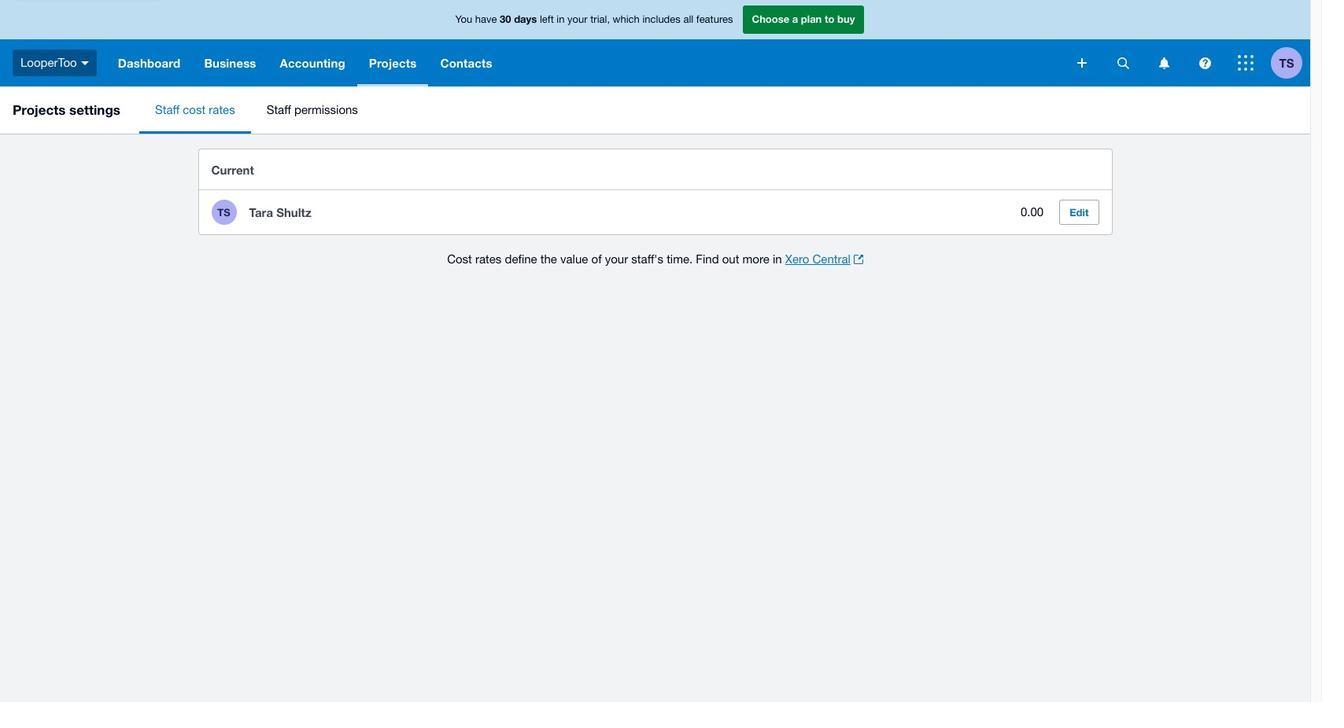 Task type: describe. For each thing, give the bounding box(es) containing it.
of
[[591, 253, 602, 266]]

shultz
[[276, 205, 311, 220]]

permissions
[[294, 103, 358, 116]]

the
[[540, 253, 557, 266]]

central
[[813, 253, 851, 266]]

buy
[[837, 13, 855, 25]]

staff's
[[631, 253, 663, 266]]

a
[[792, 13, 798, 25]]

dashboard
[[118, 56, 181, 70]]

left
[[540, 14, 554, 25]]

you
[[455, 14, 472, 25]]

edit
[[1070, 206, 1089, 219]]

business button
[[192, 39, 268, 87]]

to
[[825, 13, 835, 25]]

accounting button
[[268, 39, 357, 87]]

you have 30 days left in your trial, which includes all features
[[455, 13, 733, 25]]

loopertoo
[[20, 56, 77, 69]]

tara shultz
[[249, 205, 311, 220]]

have
[[475, 14, 497, 25]]

svg image inside 'loopertoo' popup button
[[81, 61, 89, 65]]

business
[[204, 56, 256, 70]]

projects button
[[357, 39, 428, 87]]

plan
[[801, 13, 822, 25]]

contacts button
[[428, 39, 504, 87]]

settings
[[69, 102, 120, 118]]

choose a plan to buy
[[752, 13, 855, 25]]

xero central link
[[785, 250, 863, 269]]

cost
[[447, 253, 472, 266]]

current
[[211, 163, 254, 177]]

all
[[683, 14, 693, 25]]

out
[[722, 253, 739, 266]]

cost
[[183, 103, 206, 116]]

staff for staff cost rates
[[155, 103, 180, 116]]

your for trial,
[[567, 14, 588, 25]]

find
[[696, 253, 719, 266]]

staff cost rates link
[[139, 87, 251, 134]]



Task type: vqa. For each thing, say whether or not it's contained in the screenshot.
name corresponding to First name
no



Task type: locate. For each thing, give the bounding box(es) containing it.
1 horizontal spatial rates
[[475, 253, 502, 266]]

edit button
[[1059, 200, 1099, 225]]

in left xero
[[773, 253, 782, 266]]

1 vertical spatial your
[[605, 253, 628, 266]]

loopertoo button
[[0, 39, 106, 87]]

staff for staff permissions
[[267, 103, 291, 116]]

ts
[[1279, 55, 1294, 70], [217, 206, 230, 219]]

0 horizontal spatial in
[[557, 14, 565, 25]]

contacts
[[440, 56, 492, 70]]

0.00
[[1021, 206, 1044, 219]]

dashboard link
[[106, 39, 192, 87]]

1 staff from the left
[[155, 103, 180, 116]]

days
[[514, 13, 537, 25]]

rates
[[209, 103, 235, 116], [475, 253, 502, 266]]

1 horizontal spatial staff
[[267, 103, 291, 116]]

more
[[743, 253, 769, 266]]

0 horizontal spatial ts
[[217, 206, 230, 219]]

time.
[[667, 253, 693, 266]]

staff permissions link
[[251, 87, 374, 134]]

banner containing ts
[[0, 0, 1310, 87]]

projects for projects settings
[[13, 102, 66, 118]]

features
[[696, 14, 733, 25]]

your for staff's
[[605, 253, 628, 266]]

30
[[500, 13, 511, 25]]

projects left contacts popup button
[[369, 56, 417, 70]]

define
[[505, 253, 537, 266]]

in inside you have 30 days left in your trial, which includes all features
[[557, 14, 565, 25]]

1 vertical spatial projects
[[13, 102, 66, 118]]

tara
[[249, 205, 273, 220]]

trial,
[[590, 14, 610, 25]]

1 horizontal spatial ts
[[1279, 55, 1294, 70]]

cost rates define the value of your staff's time. find out more in xero central
[[447, 253, 851, 266]]

projects inside dropdown button
[[369, 56, 417, 70]]

rates inside staff cost rates link
[[209, 103, 235, 116]]

choose
[[752, 13, 789, 25]]

svg image
[[1238, 55, 1254, 71], [1117, 57, 1129, 69], [1159, 57, 1169, 69], [1199, 57, 1211, 69], [1077, 58, 1087, 68], [81, 61, 89, 65]]

in
[[557, 14, 565, 25], [773, 253, 782, 266]]

0 horizontal spatial your
[[567, 14, 588, 25]]

0 vertical spatial in
[[557, 14, 565, 25]]

1 horizontal spatial projects
[[369, 56, 417, 70]]

includes
[[642, 14, 681, 25]]

your inside you have 30 days left in your trial, which includes all features
[[567, 14, 588, 25]]

accounting
[[280, 56, 345, 70]]

banner
[[0, 0, 1310, 87]]

0 vertical spatial ts
[[1279, 55, 1294, 70]]

staff left cost
[[155, 103, 180, 116]]

projects for projects
[[369, 56, 417, 70]]

0 horizontal spatial staff
[[155, 103, 180, 116]]

projects
[[369, 56, 417, 70], [13, 102, 66, 118]]

in right left at the left top of the page
[[557, 14, 565, 25]]

your
[[567, 14, 588, 25], [605, 253, 628, 266]]

projects down loopertoo
[[13, 102, 66, 118]]

0 vertical spatial rates
[[209, 103, 235, 116]]

0 horizontal spatial projects
[[13, 102, 66, 118]]

ts inside popup button
[[1279, 55, 1294, 70]]

value
[[560, 253, 588, 266]]

1 vertical spatial ts
[[217, 206, 230, 219]]

your left trial,
[[567, 14, 588, 25]]

projects settings
[[13, 102, 120, 118]]

staff
[[155, 103, 180, 116], [267, 103, 291, 116]]

your right of
[[605, 253, 628, 266]]

0 vertical spatial projects
[[369, 56, 417, 70]]

2 staff from the left
[[267, 103, 291, 116]]

0 vertical spatial your
[[567, 14, 588, 25]]

1 horizontal spatial in
[[773, 253, 782, 266]]

1 vertical spatial in
[[773, 253, 782, 266]]

1 horizontal spatial your
[[605, 253, 628, 266]]

xero
[[785, 253, 809, 266]]

0 horizontal spatial rates
[[209, 103, 235, 116]]

staff cost rates
[[155, 103, 235, 116]]

staff permissions
[[267, 103, 358, 116]]

which
[[613, 14, 640, 25]]

staff left permissions
[[267, 103, 291, 116]]

1 vertical spatial rates
[[475, 253, 502, 266]]

ts button
[[1271, 39, 1310, 87]]



